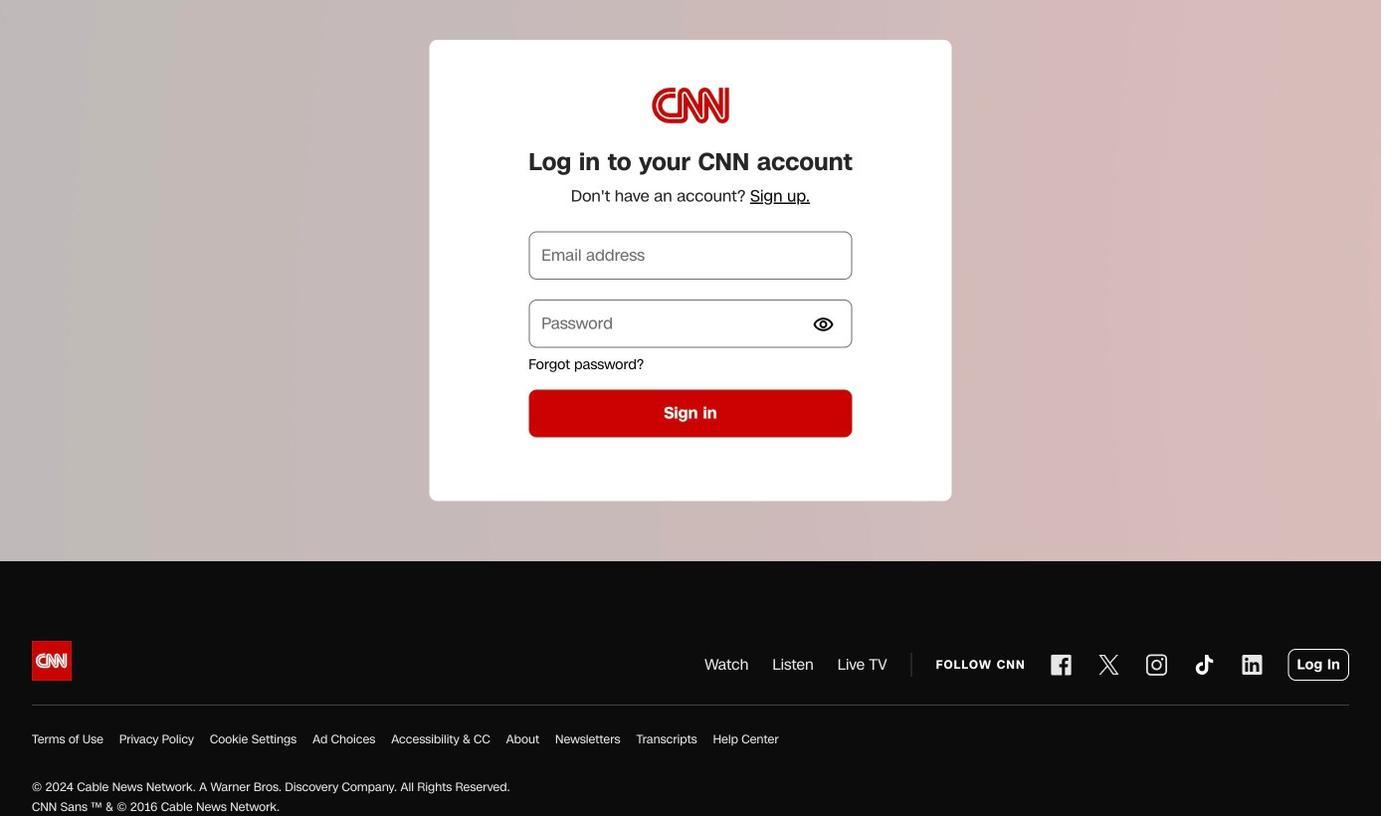 Task type: vqa. For each thing, say whether or not it's contained in the screenshot.
Live TV
no



Task type: describe. For each thing, give the bounding box(es) containing it.
twitter image
[[1098, 653, 1121, 677]]

instagram image
[[1145, 653, 1169, 677]]

tiktok image
[[1193, 653, 1217, 677]]

facebook image
[[1050, 653, 1074, 677]]



Task type: locate. For each thing, give the bounding box(es) containing it.
Email address email field
[[529, 231, 853, 280]]

Password password field
[[529, 300, 853, 348]]

main content
[[0, 0, 1382, 561]]

show password image
[[812, 313, 836, 336]]

linkedin image
[[1241, 653, 1265, 677]]



